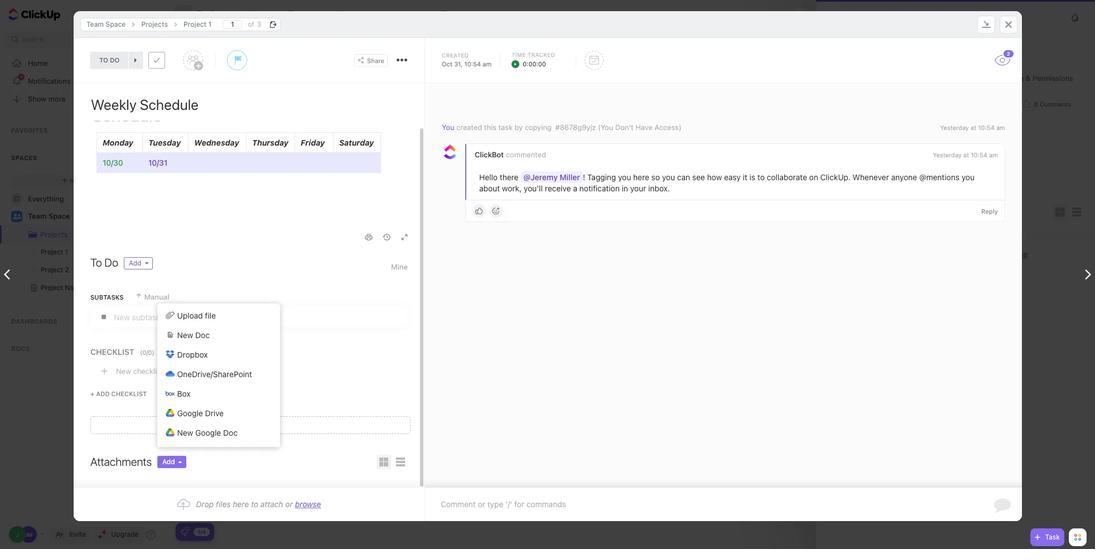 Task type: locate. For each thing, give the bounding box(es) containing it.
here right files
[[233, 499, 249, 509]]

2 horizontal spatial +
[[249, 69, 255, 77]]

doc down upload file at the bottom of page
[[195, 330, 210, 340]]

2 task 3 from the top
[[223, 368, 246, 377]]

1 horizontal spatial project 1
[[183, 20, 211, 28]]

task locations element
[[73, 11, 1022, 38]]

1 task 3 link from the top
[[220, 142, 763, 161]]

browse down hide closed button
[[1002, 249, 1028, 259]]

project 1 link up search tasks...
[[178, 18, 217, 31]]

1 vertical spatial doc
[[223, 428, 238, 437]]

schedule up monday
[[92, 105, 162, 125]]

1 vertical spatial attachments
[[90, 455, 152, 468]]

notes
[[65, 283, 84, 292]]

0 vertical spatial project 1
[[183, 20, 211, 28]]

doc
[[195, 330, 210, 340], [223, 428, 238, 437]]

task body element
[[73, 83, 424, 488]]

Edit task name text field
[[91, 95, 408, 114]]

you'll
[[524, 184, 543, 193]]

projects button
[[193, 2, 232, 26]]

search left tasks...
[[187, 33, 209, 42]]

1 vertical spatial task 3 link
[[220, 363, 763, 382]]

collaborate
[[767, 173, 807, 182]]

share button
[[1049, 5, 1085, 23], [354, 54, 388, 67]]

monday
[[102, 138, 133, 147]]

browse link right or
[[295, 499, 321, 509]]

checklist down new checklist item at the bottom
[[111, 390, 147, 397]]

notifications
[[28, 76, 71, 85]]

1 vertical spatial task
[[223, 368, 239, 377]]

task left by on the left
[[498, 123, 512, 132]]

2 horizontal spatial 2
[[930, 14, 933, 21]]

of
[[248, 20, 254, 28]]

easy
[[724, 173, 741, 182]]

thursday
[[252, 138, 288, 147]]

notification
[[579, 184, 620, 193]]

1 vertical spatial share
[[367, 57, 384, 64]]

automations button
[[974, 6, 1026, 22]]

to
[[90, 256, 102, 269]]

browse link down hide closed button
[[1002, 249, 1028, 259]]

1 task 3 from the top
[[223, 147, 246, 156]]

attachments inside task body element
[[90, 455, 152, 468]]

new down google drive
[[177, 428, 193, 437]]

Set task position in this List number field
[[222, 20, 242, 29]]

share button inside task details element
[[354, 54, 388, 67]]

checklist down (0/0)
[[133, 366, 163, 375]]

0 horizontal spatial team space
[[28, 212, 70, 221]]

31,
[[454, 60, 462, 68]]

2 vertical spatial 10:54
[[971, 151, 987, 159]]

+ inside task body element
[[90, 390, 94, 397]]

0 horizontal spatial to
[[251, 499, 258, 509]]

1 horizontal spatial to
[[757, 173, 765, 182]]

Search tasks... text field
[[187, 30, 280, 46]]

1 horizontal spatial here
[[633, 173, 649, 182]]

0 vertical spatial here
[[633, 173, 649, 182]]

1
[[208, 20, 211, 28], [65, 248, 68, 256]]

project 1 inside sidebar navigation
[[41, 248, 68, 256]]

1 vertical spatial am
[[996, 124, 1005, 131]]

0 vertical spatial task
[[498, 123, 512, 132]]

inbox.
[[648, 184, 670, 193]]

1 horizontal spatial you
[[662, 173, 675, 182]]

yesterday at 10:54 am for clickbot commented
[[933, 151, 998, 159]]

here
[[633, 173, 649, 182], [233, 499, 249, 509]]

work,
[[502, 184, 521, 193]]

0 horizontal spatial share
[[367, 57, 384, 64]]

1 horizontal spatial team
[[86, 20, 104, 28]]

to left attach
[[251, 499, 258, 509]]

1 vertical spatial project 2 link
[[0, 261, 146, 279]]

1 vertical spatial browse link
[[295, 499, 321, 509]]

show
[[28, 94, 46, 103]]

2 vertical spatial am
[[989, 151, 998, 159]]

1 horizontal spatial project 1 link
[[178, 18, 217, 31]]

google inside google drive button
[[177, 408, 203, 418]]

0 vertical spatial attachments
[[833, 205, 894, 218]]

1 horizontal spatial search
[[187, 33, 209, 42]]

0 horizontal spatial here
[[233, 499, 249, 509]]

comments
[[1040, 100, 1071, 108]]

table link
[[452, 0, 476, 28]]

3
[[257, 20, 261, 28], [241, 147, 246, 156], [153, 248, 157, 256], [153, 266, 157, 273], [241, 368, 246, 377]]

to right is
[[757, 173, 765, 182]]

1 horizontal spatial task
[[498, 123, 512, 132]]

0 horizontal spatial project 1 link
[[0, 243, 146, 261]]

2 vertical spatial 2
[[65, 266, 69, 274]]

0 vertical spatial share
[[1063, 10, 1081, 18]]

tasks...
[[211, 33, 233, 42]]

+ up "file"
[[209, 295, 213, 302]]

attachments left add dropdown button in the left bottom of the page
[[90, 455, 152, 468]]

0 horizontal spatial browse link
[[295, 499, 321, 509]]

0 vertical spatial am
[[483, 60, 491, 68]]

created oct 31, 10:54 am
[[442, 52, 491, 68]]

1 horizontal spatial +
[[209, 295, 213, 302]]

weekly schedule
[[223, 168, 283, 177]]

receive
[[545, 184, 571, 193]]

gantt
[[406, 9, 426, 18]]

item
[[165, 366, 180, 375]]

project 1 up project notes
[[41, 248, 68, 256]]

+ for + add checklist
[[90, 390, 94, 397]]

home link
[[0, 54, 168, 72]]

2 vertical spatial task
[[1045, 533, 1060, 541]]

add
[[96, 390, 109, 397], [162, 458, 175, 466]]

1 vertical spatial at
[[963, 151, 969, 159]]

browse
[[1002, 249, 1028, 259], [295, 499, 321, 509]]

team space
[[833, 14, 869, 21], [86, 20, 125, 28], [28, 212, 70, 221]]

new for new doc
[[177, 330, 193, 340]]

task inside schedule dialog
[[498, 123, 512, 132]]

2 right the ‎task
[[241, 125, 246, 134]]

0 vertical spatial to
[[757, 173, 765, 182]]

am for created
[[996, 124, 1005, 131]]

0 horizontal spatial add
[[96, 390, 109, 397]]

+ for + new task
[[209, 295, 213, 302]]

1 horizontal spatial share button
[[1049, 5, 1085, 23]]

+ down the checklist
[[90, 390, 94, 397]]

0 vertical spatial google
[[177, 408, 203, 418]]

0 vertical spatial yesterday
[[940, 124, 969, 131]]

task
[[498, 123, 512, 132], [229, 295, 241, 302]]

1 you from the left
[[618, 173, 631, 182]]

1 horizontal spatial add
[[162, 458, 175, 466]]

drop
[[196, 499, 213, 509]]

project 2 link
[[907, 14, 933, 21], [0, 261, 146, 279]]

1 vertical spatial yesterday at 10:54 am
[[933, 151, 998, 159]]

0 vertical spatial task
[[223, 147, 239, 156]]

sidebar navigation
[[0, 0, 168, 549]]

1 vertical spatial add
[[162, 458, 175, 466]]

1 horizontal spatial 1
[[208, 20, 211, 28]]

show more
[[28, 94, 66, 103]]

search up home
[[22, 35, 44, 44]]

board
[[299, 9, 321, 18]]

0 vertical spatial yesterday at 10:54 am
[[940, 124, 1005, 131]]

0 horizontal spatial search
[[22, 35, 44, 44]]

drop files here to attach or browse
[[196, 499, 321, 509]]

google down drive
[[195, 428, 221, 437]]

add inside dropdown button
[[162, 458, 175, 466]]

2 vertical spatial +
[[90, 390, 94, 397]]

sharing
[[998, 73, 1024, 82]]

new inside button
[[177, 428, 193, 437]]

search for search tasks...
[[187, 33, 209, 42]]

0 vertical spatial project 2 link
[[907, 14, 933, 21]]

new doc
[[177, 330, 210, 340]]

3 inside "task locations" element
[[257, 20, 261, 28]]

checklist
[[133, 366, 163, 375], [111, 390, 147, 397]]

2 up project notes
[[65, 266, 69, 274]]

team inside sidebar navigation
[[28, 212, 47, 221]]

project notes
[[41, 283, 84, 292]]

1 vertical spatial browse
[[295, 499, 321, 509]]

1 vertical spatial google
[[195, 428, 221, 437]]

onboarding checklist button element
[[180, 527, 189, 536]]

1 inside sidebar navigation
[[65, 248, 68, 256]]

you up the in
[[618, 173, 631, 182]]

0 comments
[[1034, 100, 1071, 108]]

box
[[177, 389, 191, 398]]

attachments down whenever
[[833, 205, 894, 218]]

0 vertical spatial project 1 link
[[178, 18, 217, 31]]

search inside sidebar navigation
[[22, 35, 44, 44]]

so
[[651, 173, 660, 182]]

+ add checklist
[[90, 390, 147, 397]]

‎task 2 link
[[220, 120, 763, 139]]

1 horizontal spatial projects link
[[135, 18, 173, 31]]

project 1
[[183, 20, 211, 28], [41, 248, 68, 256]]

2 inside sidebar navigation
[[65, 266, 69, 274]]

project 1 link
[[178, 18, 217, 31], [0, 243, 146, 261]]

share
[[1063, 10, 1081, 18], [367, 57, 384, 64]]

project 2 inside project 2 link
[[41, 266, 69, 274]]

subtasks
[[90, 293, 123, 300]]

about
[[479, 184, 500, 193]]

task 3 down dropbox button
[[223, 368, 246, 377]]

0 horizontal spatial doc
[[195, 330, 210, 340]]

1 vertical spatial +
[[209, 295, 213, 302]]

0 vertical spatial task 3 link
[[220, 142, 763, 161]]

0 horizontal spatial browse
[[295, 499, 321, 509]]

google down "box" on the bottom
[[177, 408, 203, 418]]

hide closed button
[[1020, 220, 1075, 231]]

new down upload
[[177, 330, 193, 340]]

1 inside "task locations" element
[[208, 20, 211, 28]]

1 vertical spatial 2
[[241, 125, 246, 134]]

1 horizontal spatial schedule
[[250, 168, 283, 177]]

you right so
[[662, 173, 675, 182]]

attachments
[[833, 205, 894, 218], [90, 455, 152, 468]]

0 vertical spatial 1
[[208, 20, 211, 28]]

browse right or
[[295, 499, 321, 509]]

0 vertical spatial task 3
[[223, 147, 246, 156]]

0 vertical spatial doc
[[195, 330, 210, 340]]

0 horizontal spatial share button
[[354, 54, 388, 67]]

0 vertical spatial at
[[971, 124, 976, 131]]

table
[[452, 9, 472, 18]]

project 1 up search tasks...
[[183, 20, 211, 28]]

0 horizontal spatial project 2 link
[[0, 261, 146, 279]]

team
[[833, 14, 849, 21], [86, 20, 104, 28], [28, 212, 47, 221]]

task 3 link
[[220, 142, 763, 161], [220, 363, 763, 382]]

0 vertical spatial share button
[[1049, 5, 1085, 23]]

1 horizontal spatial team space
[[86, 20, 125, 28]]

projects inside "task locations" element
[[141, 20, 168, 28]]

invite
[[69, 530, 86, 538]]

automations
[[980, 9, 1021, 18]]

schedule down thursday
[[250, 168, 283, 177]]

0 horizontal spatial task
[[229, 295, 241, 302]]

task up new subtask text box
[[229, 295, 241, 302]]

browse link
[[1002, 249, 1028, 259], [295, 499, 321, 509]]

0 horizontal spatial schedule
[[92, 105, 162, 125]]

0 horizontal spatial project 2
[[41, 266, 69, 274]]

10:54 for commented
[[971, 151, 987, 159]]

files
[[216, 499, 230, 509]]

2 left minimize task icon
[[930, 14, 933, 21]]

doc down google drive button
[[223, 428, 238, 437]]

space inside "task locations" element
[[105, 20, 125, 28]]

to inside the ! tagging you here so you can see how easy it is to collaborate on clickup. whenever anyone @mentions you about work, you'll receive a notification in your inbox.
[[757, 173, 765, 182]]

0 horizontal spatial 1
[[65, 248, 68, 256]]

0 vertical spatial checklist
[[133, 366, 163, 375]]

task 3 down ‎task 2
[[223, 147, 246, 156]]

1 horizontal spatial attachments
[[833, 205, 894, 218]]

2 task 3 link from the top
[[220, 363, 763, 382]]

1 vertical spatial task 3
[[223, 368, 246, 377]]

! tagging you here so you can see how easy it is to collaborate on clickup. whenever anyone @mentions you about work, you'll receive a notification in your inbox.
[[479, 173, 977, 193]]

0 horizontal spatial project 1
[[41, 248, 68, 256]]

new for new google doc
[[177, 428, 193, 437]]

+ inside button
[[249, 69, 255, 77]]

at for clickbot commented
[[963, 151, 969, 159]]

new inside task body element
[[116, 366, 131, 375]]

1 horizontal spatial doc
[[223, 428, 238, 437]]

0 vertical spatial project 2
[[907, 14, 933, 21]]

projects
[[197, 9, 232, 19], [876, 14, 900, 21], [141, 20, 168, 28], [40, 230, 68, 239]]

1 left to
[[65, 248, 68, 256]]

+
[[249, 69, 255, 77], [209, 295, 213, 302], [90, 390, 94, 397]]

0 vertical spatial schedule
[[92, 105, 162, 125]]

yesterday for you created this task by copying #8678g9yjz (you don't have access)
[[940, 124, 969, 131]]

google inside new google doc button
[[195, 428, 221, 437]]

0 horizontal spatial +
[[90, 390, 94, 397]]

1 horizontal spatial project 2
[[907, 14, 933, 21]]

you right '@mentions'
[[962, 173, 975, 182]]

0 vertical spatial browse link
[[1002, 249, 1028, 259]]

here up your
[[633, 173, 649, 182]]

1 up search tasks...
[[208, 20, 211, 28]]

team inside "task locations" element
[[86, 20, 104, 28]]

new inside sidebar navigation
[[70, 177, 85, 184]]

hide
[[1032, 222, 1046, 229]]

share inside task details element
[[367, 57, 384, 64]]

new up everything link
[[70, 177, 85, 184]]

+ right list info icon
[[249, 69, 255, 77]]

new down checklist (0/0)
[[116, 366, 131, 375]]

new checklist item
[[116, 366, 180, 375]]

task details element
[[73, 38, 1022, 83]]

1/4
[[198, 528, 206, 535]]

weekly schedule link
[[220, 163, 763, 182]]

browse inside schedule dialog
[[295, 499, 321, 509]]

can
[[677, 173, 690, 182]]

project 1 link up notes
[[0, 243, 146, 261]]

schedule inside task body element
[[92, 105, 162, 125]]

1 vertical spatial 10:54
[[978, 124, 995, 131]]

am inside "created oct 31, 10:54 am"
[[483, 60, 491, 68]]

project 1 link inside "task locations" element
[[178, 18, 217, 31]]

+ button
[[245, 67, 291, 79]]

2
[[930, 14, 933, 21], [241, 125, 246, 134], [65, 266, 69, 274]]

1 vertical spatial project 2
[[41, 266, 69, 274]]

1 vertical spatial project 1
[[41, 248, 68, 256]]

of 3
[[248, 20, 261, 28]]

1 horizontal spatial browse
[[1002, 249, 1028, 259]]

1 horizontal spatial at
[[971, 124, 976, 131]]

you created this task by copying #8678g9yjz (you don't have access)
[[442, 123, 681, 132]]

drive
[[205, 408, 224, 418]]

1 vertical spatial to
[[251, 499, 258, 509]]

doc inside button
[[223, 428, 238, 437]]



Task type: vqa. For each thing, say whether or not it's contained in the screenshot.
Large Client Project
no



Task type: describe. For each thing, give the bounding box(es) containing it.
&
[[1026, 73, 1031, 82]]

hello there
[[479, 173, 520, 182]]

New subtask text field
[[114, 307, 407, 327]]

clickbot commented
[[475, 150, 546, 159]]

1 vertical spatial project 1 link
[[0, 243, 146, 261]]

1 vertical spatial here
[[233, 499, 249, 509]]

(0/0)
[[140, 348, 154, 356]]

clickbot
[[475, 150, 504, 159]]

add button
[[157, 456, 186, 468]]

1 vertical spatial checklist
[[111, 390, 147, 397]]

+ new task
[[209, 295, 241, 302]]

upgrade
[[111, 530, 138, 538]]

new up "file"
[[214, 295, 227, 302]]

dropbox button
[[157, 345, 280, 364]]

task 3 for first 'task 3' link from the bottom of the page
[[223, 368, 246, 377]]

minimize task image
[[982, 21, 991, 28]]

yesterday for clickbot commented
[[933, 151, 962, 159]]

dashboards
[[11, 317, 57, 325]]

10:54 inside "created oct 31, 10:54 am"
[[464, 60, 481, 68]]

new google doc button
[[157, 423, 280, 442]]

is
[[749, 173, 755, 182]]

time
[[511, 51, 526, 58]]

oct
[[442, 60, 452, 68]]

1 horizontal spatial browse link
[[1002, 249, 1028, 259]]

1 horizontal spatial project 2 link
[[907, 14, 933, 21]]

project notes link
[[0, 279, 146, 297]]

new google doc
[[177, 428, 238, 437]]

dropbox
[[177, 350, 208, 359]]

2 you from the left
[[662, 173, 675, 182]]

this
[[484, 123, 496, 132]]

reply
[[981, 207, 998, 215]]

box button
[[157, 384, 280, 403]]

more
[[48, 94, 66, 103]]

everything link
[[0, 190, 168, 208]]

1 vertical spatial task
[[229, 295, 241, 302]]

3 you from the left
[[962, 173, 975, 182]]

whenever
[[853, 173, 889, 182]]

attach
[[260, 499, 283, 509]]

calendar link
[[347, 0, 384, 28]]

projects inside sidebar navigation
[[40, 230, 68, 239]]

10:54 for created
[[978, 124, 995, 131]]

sharing & permissions
[[998, 73, 1074, 82]]

0 horizontal spatial projects link
[[1, 225, 135, 243]]

1 vertical spatial schedule
[[250, 168, 283, 177]]

list
[[260, 9, 274, 18]]

don't
[[615, 123, 633, 132]]

+ for +
[[249, 69, 255, 77]]

new for new checklist item
[[116, 366, 131, 375]]

clickup.
[[820, 173, 850, 182]]

created
[[456, 123, 482, 132]]

search for search
[[22, 35, 44, 44]]

onedrive/sharepoint button
[[157, 364, 280, 384]]

team space inside sidebar navigation
[[28, 212, 70, 221]]

see
[[692, 173, 705, 182]]

commented
[[506, 150, 546, 159]]

new for new space
[[70, 177, 85, 184]]

home
[[28, 58, 48, 67]]

2 horizontal spatial team space
[[833, 14, 869, 21]]

2 horizontal spatial team
[[833, 14, 849, 21]]

user friends image
[[13, 213, 21, 220]]

0 vertical spatial add
[[96, 390, 109, 397]]

a
[[573, 184, 577, 193]]

schedule dialog
[[73, 11, 1022, 521]]

everything
[[28, 194, 64, 203]]

permissions
[[1033, 73, 1074, 82]]

project inside "task locations" element
[[183, 20, 206, 28]]

your
[[630, 184, 646, 193]]

google drive button
[[157, 403, 280, 423]]

0 vertical spatial browse
[[1002, 249, 1028, 259]]

at for you created this task by copying #8678g9yjz (you don't have access)
[[971, 124, 976, 131]]

task 3 for 1st 'task 3' link
[[223, 147, 246, 156]]

‎task 2
[[223, 125, 246, 134]]

yesterday at 10:54 am for you created this task by copying #8678g9yjz (you don't have access)
[[940, 124, 1005, 131]]

do
[[104, 256, 118, 269]]

anyone
[[891, 173, 917, 182]]

wednesday
[[194, 138, 239, 147]]

tagging
[[587, 173, 616, 182]]

saturday
[[339, 138, 374, 147]]

!
[[583, 173, 585, 182]]

task for 1st 'task 3' link
[[223, 147, 239, 156]]

notifications link
[[0, 72, 168, 90]]

copying
[[525, 123, 551, 132]]

upload file
[[177, 311, 216, 320]]

mine
[[391, 262, 408, 271]]

am for commented
[[989, 151, 998, 159]]

new space
[[70, 177, 106, 184]]

google drive
[[177, 408, 224, 418]]

project 1 inside "task locations" element
[[183, 20, 211, 28]]

2 horizontal spatial projects link
[[876, 14, 900, 21]]

⌘k
[[144, 35, 155, 44]]

list info image
[[236, 70, 242, 76]]

hello
[[479, 173, 497, 182]]

gantt link
[[406, 0, 431, 28]]

projects inside "button"
[[197, 9, 232, 19]]

onboarding checklist button image
[[180, 527, 189, 536]]

have
[[635, 123, 652, 132]]

checklist
[[90, 347, 134, 357]]

calendar
[[347, 9, 380, 18]]

1 horizontal spatial 2
[[241, 125, 246, 134]]

you
[[442, 123, 454, 132]]

hide closed
[[1032, 222, 1072, 229]]

there
[[500, 173, 518, 182]]

in
[[622, 184, 628, 193]]

how
[[707, 173, 722, 182]]

team space inside "task locations" element
[[86, 20, 125, 28]]

(you
[[598, 123, 613, 132]]

here inside the ! tagging you here so you can see how easy it is to collaborate on clickup. whenever anyone @mentions you about work, you'll receive a notification in your inbox.
[[633, 173, 649, 182]]

access)
[[654, 123, 681, 132]]

0
[[1034, 100, 1038, 108]]

@mentions
[[919, 173, 959, 182]]

file
[[205, 311, 216, 320]]

10/31
[[148, 158, 167, 167]]

‎task
[[223, 125, 239, 134]]

1 horizontal spatial share
[[1063, 10, 1081, 18]]

friday
[[300, 138, 325, 147]]

task for first 'task 3' link from the bottom of the page
[[223, 368, 239, 377]]

upload
[[177, 311, 203, 320]]

it
[[743, 173, 747, 182]]

time tracked
[[511, 51, 555, 58]]

favorites
[[11, 127, 48, 134]]

checklist (0/0)
[[90, 347, 154, 357]]



